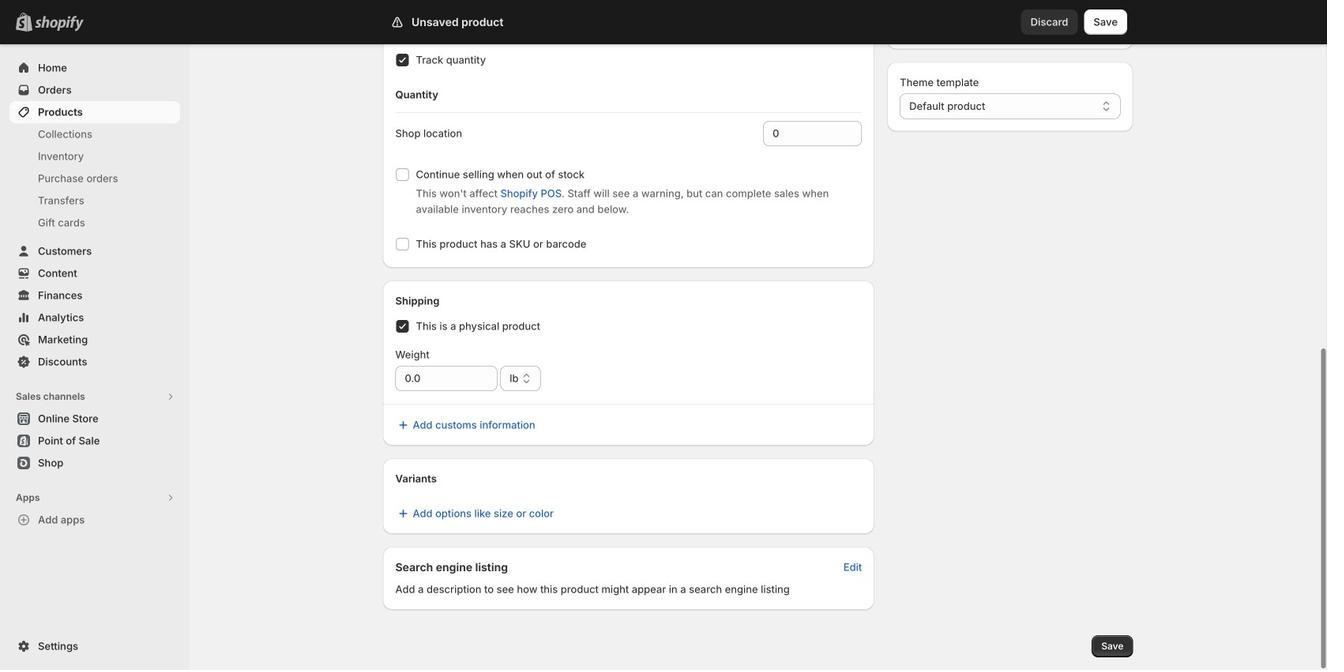 Task type: vqa. For each thing, say whether or not it's contained in the screenshot.
"no" for No exemptions
no



Task type: locate. For each thing, give the bounding box(es) containing it.
shopify image
[[35, 16, 84, 31]]

None number field
[[763, 121, 838, 146]]



Task type: describe. For each thing, give the bounding box(es) containing it.
0.0 text field
[[395, 366, 497, 391]]



